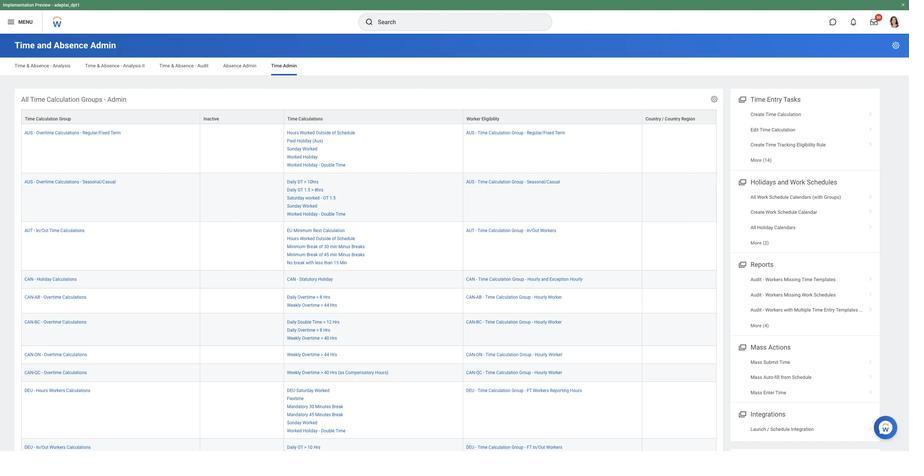 Task type: vqa. For each thing, say whether or not it's contained in the screenshot.


Task type: describe. For each thing, give the bounding box(es) containing it.
dt
[[298, 179, 303, 184]]

time inside edit time calculation link
[[761, 127, 771, 132]]

rule
[[817, 142, 827, 148]]

weekly overtime > 40 hrs
[[287, 336, 337, 341]]

menu group image for holidays and work schedules
[[738, 177, 748, 187]]

10
[[308, 445, 313, 450]]

worked down eu minimum rest calculation
[[300, 236, 315, 241]]

can-qc - time calculation group - hourly worker link
[[467, 369, 563, 375]]

chevron right image for all holiday calendars
[[867, 222, 876, 230]]

breaks for minimum break of 45 min minus breaks
[[352, 252, 365, 258]]

paid
[[287, 139, 296, 144]]

daily ot > 10 hrs
[[287, 445, 321, 450]]

0 vertical spatial entry
[[768, 96, 783, 103]]

double up 8hrs on the top left
[[321, 163, 335, 168]]

rest
[[313, 228, 322, 233]]

2 term from the left
[[556, 130, 566, 136]]

mass submit time link
[[731, 355, 881, 370]]

daily overtime > 8 hrs for 2nd "daily overtime > 8 hrs" link from the bottom of the all time calculation groups - admin element
[[287, 295, 331, 300]]

inactive button
[[201, 110, 284, 124]]

can - statutory holiday
[[287, 277, 333, 282]]

configure all time calculation groups - admin image
[[711, 95, 719, 103]]

items selected list for can-ab - time calculation group - hourly worker
[[287, 294, 349, 309]]

/ for launch
[[768, 427, 770, 432]]

chevron right image for edit time calculation
[[867, 124, 876, 132]]

daily overtime > 8 hrs for 2nd "daily overtime > 8 hrs" link from the top
[[287, 328, 331, 333]]

schedule down mass submit time link at right bottom
[[793, 375, 812, 380]]

statutory
[[300, 277, 317, 282]]

minimum for minimum break of 30 min minus breaks
[[287, 244, 306, 249]]

deu for deu saturday worked
[[287, 388, 296, 393]]

time calculation group
[[25, 117, 71, 122]]

(14)
[[764, 158, 772, 163]]

menu group image for time
[[738, 94, 748, 104]]

time calculations
[[288, 117, 323, 122]]

double up the rest
[[321, 212, 335, 217]]

calendar
[[799, 210, 818, 215]]

2 daily overtime > 8 hrs link from the top
[[287, 326, 331, 333]]

0 vertical spatial 1.5
[[304, 187, 311, 193]]

can-on - time calculation group - hourly worker link
[[467, 351, 563, 357]]

list for actions
[[731, 355, 881, 400]]

saturday worked - ot 1.5
[[287, 196, 336, 201]]

create time tracking eligibility rule
[[751, 142, 827, 148]]

2 outside from the top
[[316, 236, 331, 241]]

2 worked holiday - double time link from the top
[[287, 210, 346, 217]]

can- for can-ab - overtime calculations
[[25, 295, 35, 300]]

tracking
[[778, 142, 796, 148]]

exception
[[550, 277, 569, 282]]

more (2) button
[[751, 240, 770, 246]]

time inside audit - workers with multiple time entry templates admin link
[[813, 307, 824, 313]]

work down holidays at the right top of the page
[[758, 194, 769, 200]]

sunday for first sunday worked link from the bottom
[[287, 421, 302, 426]]

enter
[[764, 390, 775, 396]]

worked down paid holiday (aus)
[[303, 147, 318, 152]]

auto-
[[764, 375, 775, 380]]

can-bc - time calculation group - hourly worker
[[467, 320, 562, 325]]

items selected list containing hours worked outside of schedule
[[287, 129, 367, 168]]

deu for deu - in/out workers calculations
[[25, 445, 33, 450]]

more (14) link
[[731, 153, 881, 168]]

1 term from the left
[[111, 130, 121, 136]]

daily double time > 12 hrs
[[287, 320, 340, 325]]

create work schedule calendar
[[751, 210, 818, 215]]

ft for workers
[[527, 388, 532, 393]]

can- for can-on - time calculation group - hourly worker
[[467, 352, 477, 357]]

hours up "paid"
[[287, 130, 299, 136]]

aus for aus - time calculation group -  regular/fixed term
[[467, 130, 475, 136]]

1 vertical spatial calendars
[[775, 225, 796, 230]]

worked down worked holiday
[[287, 163, 302, 168]]

justify image
[[7, 18, 15, 26]]

audit inside tab list
[[198, 63, 209, 69]]

ab for overtime
[[35, 295, 40, 300]]

2 worked holiday - double time from the top
[[287, 212, 346, 217]]

chevron right image for audit - workers missing time templates
[[867, 274, 876, 282]]

weekly overtime > 44 hrs for 1st the weekly overtime > 44 hrs 'link' from the top of the all time calculation groups - admin element
[[287, 303, 337, 308]]

audit - workers missing time templates link
[[731, 272, 881, 287]]

minimum break of 30 min minus breaks link
[[287, 243, 365, 249]]

qc for overtime
[[35, 370, 41, 375]]

bc for time
[[477, 320, 482, 325]]

adeptai_dpt1
[[54, 3, 80, 8]]

1 vertical spatial ot
[[323, 196, 329, 201]]

less
[[315, 261, 323, 266]]

all time calculation groups - admin element
[[15, 89, 724, 451]]

worked inside deu saturday worked link
[[315, 388, 330, 393]]

0 vertical spatial schedules
[[808, 178, 838, 186]]

eu
[[287, 228, 293, 233]]

can- for can-bc - time calculation group - hourly worker
[[467, 320, 477, 325]]

than
[[324, 261, 333, 266]]

daily ot 1.5 > 8hrs link
[[287, 186, 324, 193]]

audit for audit - workers missing work schedules
[[751, 292, 762, 298]]

break up "minimum break of 45 min minus breaks" 'link'
[[307, 244, 318, 249]]

holiday inside all holiday calendars link
[[758, 225, 774, 230]]

worked up eu
[[287, 212, 302, 217]]

search image
[[365, 18, 374, 26]]

hours worked outside of schedule for second "hours worked outside of schedule" link from the bottom
[[287, 130, 355, 136]]

daily dt > 10hrs link
[[287, 178, 319, 184]]

0 vertical spatial minimum
[[294, 228, 312, 233]]

2 country from the left
[[666, 117, 681, 122]]

break down mandatory 30 minutes break
[[332, 413, 343, 418]]

worker for can-on - time calculation group - hourly worker
[[549, 352, 563, 357]]

time inside aut - in/out time calculations link
[[49, 228, 59, 233]]

schedule up minimum break of 30 min minus breaks link at bottom left
[[337, 236, 355, 241]]

chevron right image for launch / schedule integration
[[867, 424, 876, 432]]

can for can - statutory holiday
[[287, 277, 296, 282]]

2 hours worked outside of schedule link from the top
[[287, 235, 355, 241]]

30 button
[[867, 14, 883, 30]]

preview
[[35, 3, 51, 8]]

inbox large image
[[871, 18, 878, 26]]

missing for work
[[785, 292, 801, 298]]

schedule down time calculations popup button on the top of the page
[[337, 130, 355, 136]]

hours down eu
[[287, 236, 299, 241]]

can - holiday calculations link
[[25, 276, 77, 282]]

groups)
[[825, 194, 842, 200]]

deu - hours workers calculations link
[[25, 387, 90, 393]]

minus for 30
[[339, 244, 351, 249]]

more (4) button
[[751, 322, 770, 329]]

row containing can-qc - overtime calculations
[[21, 364, 717, 382]]

launch
[[751, 427, 767, 432]]

missing for time
[[785, 277, 801, 283]]

all for all work schedule calendars (with groups)
[[751, 194, 757, 200]]

mass auto-fill from schedule
[[751, 375, 812, 380]]

0 horizontal spatial 45
[[309, 413, 314, 418]]

time entry tasks
[[751, 96, 802, 103]]

audit - workers missing time templates
[[751, 277, 837, 283]]

can-bc - overtime calculations
[[25, 320, 87, 325]]

time inside create time calculation link
[[766, 112, 777, 117]]

ft for in/out
[[527, 445, 532, 450]]

weekly for daily double time > 12 hrs
[[287, 336, 301, 341]]

can-qc - time calculation group - hourly worker
[[467, 370, 563, 375]]

row containing can-ab - overtime calculations
[[21, 289, 717, 313]]

double up weekly overtime > 40 hrs link
[[298, 320, 312, 325]]

templates inside audit - workers missing time templates link
[[814, 277, 837, 283]]

1 weekly overtime > 44 hrs link from the top
[[287, 302, 337, 308]]

country / country region
[[646, 117, 696, 122]]

reports
[[751, 261, 774, 269]]

mass enter time link
[[731, 385, 881, 400]]

bc for overtime
[[35, 320, 40, 325]]

3 worked holiday - double time link from the top
[[287, 427, 346, 434]]

create work schedule calendar link
[[731, 205, 881, 220]]

eligibility inside popup button
[[482, 117, 500, 122]]

worked up paid holiday (aus) link
[[300, 130, 315, 136]]

can-bc - time calculation group - hourly worker link
[[467, 318, 562, 325]]

2 8 from the top
[[320, 328, 323, 333]]

all holiday calendars link
[[731, 220, 881, 235]]

edit time calculation link
[[731, 122, 881, 137]]

deu - time calculation group - ft workers reporting hours
[[467, 388, 583, 393]]

time and absence admin
[[15, 40, 116, 51]]

aus for aus - overtime calculations - seasonal/casual
[[25, 179, 33, 184]]

more (2)
[[751, 240, 770, 246]]

mandatory for mandatory 30 minutes break
[[287, 404, 308, 410]]

schedules inside list
[[815, 292, 837, 298]]

time inside 'aut - time calculation group - in/out workers' link
[[478, 228, 488, 233]]

can- for can-on - overtime calculations
[[25, 352, 35, 357]]

and for absence
[[37, 40, 52, 51]]

1 weekly from the top
[[287, 303, 301, 308]]

work up all work schedule calendars (with groups) on the top right of page
[[791, 178, 806, 186]]

aut - in/out time calculations
[[25, 228, 85, 233]]

worker for can-bc - time calculation group - hourly worker
[[549, 320, 562, 325]]

time inside mass submit time link
[[780, 360, 791, 365]]

no break with less than 15 min link
[[287, 259, 347, 266]]

- inside 'link'
[[297, 277, 299, 282]]

deu for deu - hours workers calculations
[[25, 388, 33, 393]]

(2)
[[764, 240, 770, 246]]

eu minimum rest calculation
[[287, 228, 345, 233]]

compensatory
[[346, 370, 374, 375]]

worked down saturday worked - ot 1.5
[[303, 204, 318, 209]]

can-qc - overtime calculations
[[25, 370, 87, 375]]

mass enter time
[[751, 390, 787, 396]]

2 seasonal/casual from the left
[[527, 179, 561, 184]]

& for time & absence - analysis ii
[[97, 63, 100, 69]]

chevron right image for mass enter time
[[867, 387, 876, 395]]

45 inside 'link'
[[324, 252, 329, 258]]

holiday down saturday worked - ot 1.5
[[303, 212, 318, 217]]

implementation
[[3, 3, 34, 8]]

time inside deu - time calculation group - ft workers reporting hours link
[[478, 388, 488, 393]]

mass for mass auto-fill from schedule
[[751, 375, 763, 380]]

mandatory 30 minutes break
[[287, 404, 343, 410]]

2 44 from the top
[[324, 352, 329, 357]]

aut for aut - time calculation group - in/out workers
[[467, 228, 475, 233]]

more for holidays
[[751, 240, 762, 246]]

list for entry
[[731, 107, 881, 168]]

group inside popup button
[[59, 117, 71, 122]]

all for all holiday calendars
[[751, 225, 757, 230]]

1 vertical spatial 1.5
[[330, 196, 336, 201]]

deu saturday worked link
[[287, 387, 330, 393]]

sunday worked for first sunday worked link from the bottom
[[287, 421, 318, 426]]

daily ot > 10 hrs link
[[287, 444, 321, 450]]

inactive
[[204, 117, 219, 122]]

worker eligibility
[[467, 117, 500, 122]]

time inside the daily double time > 12 hrs link
[[313, 320, 322, 325]]

2 sunday worked link from the top
[[287, 202, 318, 209]]

calculation inside items selected list
[[323, 228, 345, 233]]

worker eligibility button
[[464, 110, 643, 124]]

chevron right image for mass submit time
[[867, 357, 876, 364]]

worked up daily ot > 10 hrs link
[[287, 429, 302, 434]]

aus - time calculation group -  seasonal/casual
[[467, 179, 561, 184]]

sunday for 1st sunday worked link from the top of the all time calculation groups - admin element
[[287, 147, 302, 152]]

daily double time > 12 hrs link
[[287, 318, 340, 325]]

schedule down all work schedule calendars (with groups) on the top right of page
[[778, 210, 798, 215]]

min for 30
[[330, 244, 338, 249]]

templates inside audit - workers with multiple time entry templates admin link
[[837, 307, 859, 313]]

of inside 'link'
[[319, 252, 323, 258]]

row containing deu - hours workers calculations
[[21, 382, 717, 439]]

ot for daily ot > 10 hrs
[[298, 445, 303, 450]]

can - statutory holiday link
[[287, 276, 333, 282]]

holiday inside "can - statutory holiday" 'link'
[[318, 277, 333, 282]]

and inside the can - time calculation group - hourly and exception hourly link
[[542, 277, 549, 282]]

2 weekly overtime > 44 hrs link from the top
[[287, 351, 337, 357]]

schedule up create work schedule calendar
[[770, 194, 789, 200]]

aut - time calculation group - in/out workers link
[[467, 227, 557, 233]]

worker for can-qc - time calculation group - hourly worker
[[549, 370, 563, 375]]

menu
[[18, 19, 33, 25]]

ii
[[142, 63, 145, 69]]

3 menu group image from the top
[[738, 409, 748, 419]]

analysis for time & absence - analysis ii
[[123, 63, 141, 69]]

can-on - time calculation group - hourly worker
[[467, 352, 563, 357]]

1 8 from the top
[[320, 295, 323, 300]]

row containing aus - overtime calculations - seasonal/casual
[[21, 173, 717, 222]]

deu - time calculation group - ft in/out workers
[[467, 445, 563, 450]]

on for overtime
[[35, 352, 41, 357]]

daily for 2nd "daily overtime > 8 hrs" link from the top
[[287, 328, 297, 333]]

create for create time calculation
[[751, 112, 765, 117]]

1 regular/fixed from the left
[[83, 130, 110, 136]]

no break with less than 15 min
[[287, 261, 347, 266]]

weekly overtime > 40 hrs link
[[287, 334, 337, 341]]

absence admin
[[223, 63, 257, 69]]



Task type: locate. For each thing, give the bounding box(es) containing it.
1 mass from the top
[[751, 344, 768, 351]]

(4)
[[764, 323, 770, 328]]

2 ab from the left
[[477, 295, 482, 300]]

1 horizontal spatial 1.5
[[330, 196, 336, 201]]

aus - overtime calculations - regular/fixed term link
[[25, 129, 121, 136]]

2 menu group image from the top
[[738, 259, 748, 269]]

chevron right image for create work schedule calendar
[[867, 207, 876, 214]]

entry right multiple
[[825, 307, 836, 313]]

chevron right image for audit - workers with multiple time entry templates admin
[[867, 305, 876, 312]]

deu - hours workers calculations
[[25, 388, 90, 393]]

schedule down integrations
[[771, 427, 791, 432]]

3 create from the top
[[751, 210, 765, 215]]

45
[[324, 252, 329, 258], [309, 413, 314, 418]]

chevron right image for mass auto-fill from schedule
[[867, 372, 876, 380]]

2 missing from the top
[[785, 292, 801, 298]]

0 vertical spatial with
[[306, 261, 314, 266]]

worked up mandatory 30 minutes break 'link'
[[315, 388, 330, 393]]

1 menu group image from the top
[[738, 94, 748, 104]]

1 menu group image from the top
[[738, 177, 748, 187]]

time inside can-ab - time calculation group - hourly worker link
[[486, 295, 495, 300]]

mass left enter
[[751, 390, 763, 396]]

1 qc from the left
[[35, 370, 41, 375]]

hours inside deu - time calculation group - ft workers reporting hours link
[[571, 388, 583, 393]]

more left (4)
[[751, 323, 762, 328]]

minimum break of 45 min minus breaks
[[287, 252, 365, 258]]

time inside the can - time calculation group - hourly and exception hourly link
[[479, 277, 489, 282]]

deu for deu - time calculation group - ft workers reporting hours
[[467, 388, 475, 393]]

(with
[[813, 194, 824, 200]]

worked holiday - double time down mandatory 45 minutes break
[[287, 429, 346, 434]]

hourly down can-ab - time calculation group - hourly worker at the right of the page
[[535, 320, 547, 325]]

time inside time calculations popup button
[[288, 117, 298, 122]]

holiday down than
[[318, 277, 333, 282]]

can-on - overtime calculations
[[25, 352, 87, 357]]

menu group image left reports
[[738, 259, 748, 269]]

worked holiday - double time link down worked holiday
[[287, 161, 346, 168]]

0 vertical spatial hours worked outside of schedule link
[[287, 129, 355, 136]]

1 horizontal spatial /
[[768, 427, 770, 432]]

1 worked holiday - double time link from the top
[[287, 161, 346, 168]]

holidays and work schedules
[[751, 178, 838, 186]]

create for create work schedule calendar
[[751, 210, 765, 215]]

chevron right image for audit - workers missing work schedules
[[867, 290, 876, 297]]

edit
[[751, 127, 759, 132]]

12
[[327, 320, 332, 325]]

1 can from the left
[[25, 277, 33, 282]]

2 weekly from the top
[[287, 336, 301, 341]]

edit time calculation
[[751, 127, 796, 132]]

1 vertical spatial 45
[[309, 413, 314, 418]]

items selected list
[[287, 129, 367, 168], [287, 178, 358, 217], [287, 227, 377, 266], [287, 294, 349, 309], [287, 318, 352, 341], [287, 387, 358, 434]]

30 up "minimum break of 45 min minus breaks" 'link'
[[324, 244, 329, 249]]

menu group image
[[738, 177, 748, 187], [738, 259, 748, 269]]

1 hours worked outside of schedule link from the top
[[287, 129, 355, 136]]

sunday worked for 1st sunday worked link from the top of the all time calculation groups - admin element
[[287, 147, 318, 152]]

0 horizontal spatial aut
[[25, 228, 33, 233]]

weekly down weekly overtime > 40 hrs
[[287, 352, 301, 357]]

chevron right image inside create time tracking eligibility rule link
[[867, 140, 876, 147]]

on for time
[[477, 352, 483, 357]]

daily for 2nd "daily overtime > 8 hrs" link from the bottom of the all time calculation groups - admin element
[[287, 295, 297, 300]]

1 vertical spatial with
[[785, 307, 794, 313]]

1.5 right worked
[[330, 196, 336, 201]]

sunday for second sunday worked link
[[287, 204, 302, 209]]

menu group image right configure all time calculation groups - admin icon
[[738, 94, 748, 104]]

close environment banner image
[[902, 3, 906, 7]]

audit - workers with multiple time entry templates admin link
[[731, 303, 881, 318]]

2 analysis from the left
[[123, 63, 141, 69]]

0 vertical spatial sunday worked link
[[287, 145, 318, 152]]

ab for time
[[477, 295, 482, 300]]

1 vertical spatial menu group image
[[738, 259, 748, 269]]

aus for aus - time calculation group -  seasonal/casual
[[467, 179, 475, 184]]

1 vertical spatial schedules
[[815, 292, 837, 298]]

1 horizontal spatial ab
[[477, 295, 482, 300]]

holiday up the 10
[[303, 429, 318, 434]]

minutes for 45
[[315, 413, 331, 418]]

2 vertical spatial all
[[751, 225, 757, 230]]

1 horizontal spatial with
[[785, 307, 794, 313]]

1 daily overtime > 8 hrs link from the top
[[287, 294, 331, 300]]

0 vertical spatial sunday
[[287, 147, 302, 152]]

hourly
[[528, 277, 541, 282], [570, 277, 583, 282], [535, 295, 547, 300], [535, 320, 547, 325], [535, 352, 548, 357], [535, 370, 548, 375]]

2 hours worked outside of schedule from the top
[[287, 236, 355, 241]]

45 down mandatory 30 minutes break
[[309, 413, 314, 418]]

holiday up (2)
[[758, 225, 774, 230]]

0 vertical spatial weekly overtime > 44 hrs
[[287, 303, 337, 308]]

row containing time calculation group
[[21, 110, 717, 124]]

2 create from the top
[[751, 142, 765, 148]]

0 vertical spatial 30
[[877, 15, 882, 19]]

more inside dropdown button
[[751, 158, 762, 163]]

10 row from the top
[[21, 382, 717, 439]]

eligibility inside list
[[797, 142, 816, 148]]

absence for time & absence - audit
[[176, 63, 194, 69]]

country / country region button
[[643, 110, 717, 124]]

bc
[[35, 320, 40, 325], [477, 320, 482, 325]]

2 chevron right image from the top
[[867, 140, 876, 147]]

items selected list for aut - time calculation group - in/out workers
[[287, 227, 377, 266]]

1 44 from the top
[[324, 303, 329, 308]]

schedules up (with
[[808, 178, 838, 186]]

mandatory for mandatory 45 minutes break
[[287, 413, 308, 418]]

row containing can-bc - overtime calculations
[[21, 313, 717, 346]]

1 vertical spatial templates
[[837, 307, 859, 313]]

break inside 'link'
[[307, 252, 318, 258]]

2 minutes from the top
[[315, 413, 331, 418]]

ot left the 10
[[298, 445, 303, 450]]

can - time calculation group - hourly and exception hourly
[[467, 277, 583, 282]]

notifications large image
[[851, 18, 858, 26]]

1 vertical spatial all
[[751, 194, 757, 200]]

configure this page image
[[892, 41, 901, 50]]

1 chevron right image from the top
[[867, 109, 876, 117]]

-
[[52, 3, 53, 8], [50, 63, 52, 69], [121, 63, 122, 69], [195, 63, 196, 69], [104, 96, 106, 103], [34, 130, 35, 136], [80, 130, 82, 136], [476, 130, 477, 136], [525, 130, 526, 136], [319, 163, 320, 168], [34, 179, 35, 184], [80, 179, 82, 184], [476, 179, 477, 184], [525, 179, 526, 184], [321, 196, 322, 201], [319, 212, 320, 217], [34, 228, 35, 233], [476, 228, 477, 233], [525, 228, 526, 233], [34, 277, 36, 282], [297, 277, 299, 282], [477, 277, 478, 282], [526, 277, 527, 282], [764, 277, 765, 283], [764, 292, 765, 298], [41, 295, 43, 300], [483, 295, 485, 300], [532, 295, 534, 300], [764, 307, 765, 313], [41, 320, 43, 325], [483, 320, 485, 325], [532, 320, 534, 325], [42, 352, 43, 357], [484, 352, 485, 357], [533, 352, 534, 357], [42, 370, 43, 375], [484, 370, 485, 375], [533, 370, 534, 375], [34, 388, 35, 393], [476, 388, 477, 393], [525, 388, 526, 393], [319, 429, 320, 434], [34, 445, 35, 450], [476, 445, 477, 450], [525, 445, 526, 450]]

absence
[[54, 40, 88, 51], [31, 63, 49, 69], [101, 63, 120, 69], [176, 63, 194, 69], [223, 63, 242, 69]]

0 vertical spatial 8
[[320, 295, 323, 300]]

30 up mandatory 45 minutes break link
[[309, 404, 314, 410]]

1 hours worked outside of schedule from the top
[[287, 130, 355, 136]]

menu group image left the mass actions
[[738, 342, 748, 352]]

daily for daily ot 1.5 > 8hrs link at top
[[287, 187, 297, 193]]

- inside menu banner
[[52, 3, 53, 8]]

0 vertical spatial min
[[330, 244, 338, 249]]

2 list from the top
[[731, 190, 881, 251]]

0 horizontal spatial ab
[[35, 295, 40, 300]]

chevron right image for create time calculation
[[867, 109, 876, 117]]

absence for time & absence - analysis ii
[[101, 63, 120, 69]]

row containing can-on - overtime calculations
[[21, 346, 717, 364]]

can - time calculation group - hourly and exception hourly link
[[467, 276, 583, 282]]

items selected list for aus - time calculation group -  seasonal/casual
[[287, 178, 358, 217]]

time inside aus - time calculation group -  seasonal/casual link
[[478, 179, 488, 184]]

1 vertical spatial entry
[[825, 307, 836, 313]]

1 vertical spatial minus
[[339, 252, 351, 258]]

1 seasonal/casual from the left
[[83, 179, 116, 184]]

2 vertical spatial minimum
[[287, 252, 306, 258]]

1 vertical spatial and
[[778, 178, 789, 186]]

deu - in/out workers calculations link
[[25, 444, 91, 450]]

flextime
[[287, 396, 304, 402]]

1 daily from the top
[[287, 179, 297, 184]]

1 worked holiday - double time from the top
[[287, 163, 346, 168]]

3 list from the top
[[731, 272, 881, 333]]

time inside can-qc - time calculation group - hourly worker link
[[486, 370, 496, 375]]

chevron right image inside audit - workers with multiple time entry templates admin link
[[867, 305, 876, 312]]

0 vertical spatial saturday
[[287, 196, 305, 201]]

1 vertical spatial more
[[751, 240, 762, 246]]

can- for can-qc - overtime calculations
[[25, 370, 35, 375]]

row containing aut - in/out time calculations
[[21, 222, 717, 271]]

weekly overtime > 44 hrs for second the weekly overtime > 44 hrs 'link' from the top of the all time calculation groups - admin element
[[287, 352, 337, 357]]

menu banner
[[0, 0, 910, 34]]

list for and
[[731, 190, 881, 251]]

create up "all holiday calendars"
[[751, 210, 765, 215]]

2 breaks from the top
[[352, 252, 365, 258]]

entry up create time calculation
[[768, 96, 783, 103]]

0 horizontal spatial country
[[646, 117, 662, 122]]

list containing mass submit time
[[731, 355, 881, 400]]

holiday inside worked holiday link
[[303, 155, 318, 160]]

hourly right the exception
[[570, 277, 583, 282]]

chevron right image inside all work schedule calendars (with groups) link
[[867, 192, 876, 199]]

0 vertical spatial mandatory
[[287, 404, 308, 410]]

items selected list for can-bc - time calculation group - hourly worker
[[287, 318, 352, 341]]

all for all time calculation groups - admin
[[21, 96, 29, 103]]

/ for country
[[663, 117, 664, 122]]

time and absence admin main content
[[0, 34, 910, 451]]

daily overtime > 8 hrs up weekly overtime > 40 hrs link
[[287, 328, 331, 333]]

4 chevron right image from the top
[[867, 387, 876, 395]]

hours worked outside of schedule link
[[287, 129, 355, 136], [287, 235, 355, 241]]

tab list containing time & absence - analysis
[[7, 58, 903, 75]]

daily for daily dt > 10hrs link
[[287, 179, 297, 184]]

0 horizontal spatial 1.5
[[304, 187, 311, 193]]

minutes inside 'link'
[[315, 404, 331, 410]]

items selected list containing daily overtime > 8 hrs
[[287, 294, 349, 309]]

2 horizontal spatial 30
[[877, 15, 882, 19]]

1 country from the left
[[646, 117, 662, 122]]

paid holiday (aus) link
[[287, 137, 323, 144]]

1 ab from the left
[[35, 295, 40, 300]]

2 vertical spatial menu group image
[[738, 409, 748, 419]]

2 min from the top
[[330, 252, 338, 258]]

hours worked outside of schedule for 1st "hours worked outside of schedule" link from the bottom
[[287, 236, 355, 241]]

weekly overtime > 44 hrs inside items selected list
[[287, 303, 337, 308]]

launch / schedule integration link
[[731, 422, 881, 437]]

& for time & absence - audit
[[171, 63, 174, 69]]

hours down can-qc - overtime calculations
[[36, 388, 48, 393]]

4 daily from the top
[[287, 320, 297, 325]]

on
[[35, 352, 41, 357], [477, 352, 483, 357]]

chevron right image for all work schedule calendars (with groups)
[[867, 192, 876, 199]]

term down time calculation group popup button
[[111, 130, 121, 136]]

5 chevron right image from the top
[[867, 290, 876, 297]]

minutes up mandatory 45 minutes break link
[[315, 404, 331, 410]]

1 missing from the top
[[785, 277, 801, 283]]

time calculations button
[[284, 110, 463, 124]]

break inside 'link'
[[332, 404, 343, 410]]

0 vertical spatial missing
[[785, 277, 801, 283]]

3 sunday worked link from the top
[[287, 419, 318, 426]]

weekly down daily double time > 12 hrs
[[287, 336, 301, 341]]

sunday worked link down saturday worked - ot 1.5
[[287, 202, 318, 209]]

tab list inside time and absence admin main content
[[7, 58, 903, 75]]

1 minus from the top
[[339, 244, 351, 249]]

analysis down time and absence admin
[[53, 63, 71, 69]]

items selected list containing daily double time > 12 hrs
[[287, 318, 352, 341]]

1 horizontal spatial 30
[[324, 244, 329, 249]]

3 chevron right image from the top
[[867, 222, 876, 230]]

holiday inside paid holiday (aus) link
[[297, 139, 312, 144]]

group
[[59, 117, 71, 122], [512, 130, 524, 136], [512, 179, 524, 184], [512, 228, 524, 233], [513, 277, 525, 282], [520, 295, 531, 300], [520, 320, 531, 325], [520, 352, 532, 357], [520, 370, 532, 375], [512, 388, 524, 393], [512, 445, 524, 450]]

profile logan mcneil image
[[889, 16, 901, 29]]

all up the time calculation group on the top of page
[[21, 96, 29, 103]]

all time entry templates element
[[731, 449, 881, 451]]

0 vertical spatial more
[[751, 158, 762, 163]]

0 horizontal spatial qc
[[35, 370, 41, 375]]

worker for can-ab - time calculation group - hourly worker
[[549, 295, 562, 300]]

chevron right image inside 'create work schedule calendar' link
[[867, 207, 876, 214]]

min for 45
[[330, 252, 338, 258]]

3 can from the left
[[467, 277, 475, 282]]

0 vertical spatial and
[[37, 40, 52, 51]]

mass
[[751, 344, 768, 351], [751, 360, 763, 365], [751, 375, 763, 380], [751, 390, 763, 396]]

1 bc from the left
[[35, 320, 40, 325]]

minimum
[[294, 228, 312, 233], [287, 244, 306, 249], [287, 252, 306, 258]]

3 more from the top
[[751, 323, 762, 328]]

0 vertical spatial templates
[[814, 277, 837, 283]]

sunday worked link down paid holiday (aus)
[[287, 145, 318, 152]]

work down audit - workers missing time templates link
[[803, 292, 814, 298]]

minutes for 30
[[315, 404, 331, 410]]

30 inside 'link'
[[309, 404, 314, 410]]

min
[[330, 244, 338, 249], [330, 252, 338, 258]]

1 weekly overtime > 44 hrs from the top
[[287, 303, 337, 308]]

1 vertical spatial min
[[330, 252, 338, 258]]

create for create time tracking eligibility rule
[[751, 142, 765, 148]]

9 chevron right image from the top
[[867, 424, 876, 432]]

1 horizontal spatial 45
[[324, 252, 329, 258]]

items selected list containing deu saturday worked
[[287, 387, 358, 434]]

chevron right image
[[867, 109, 876, 117], [867, 140, 876, 147], [867, 207, 876, 214], [867, 387, 876, 395]]

1 aut from the left
[[25, 228, 33, 233]]

mass for mass actions
[[751, 344, 768, 351]]

2 qc from the left
[[477, 370, 483, 375]]

deu for deu - time calculation group - ft in/out workers
[[467, 445, 475, 450]]

regular/fixed down worker eligibility popup button
[[527, 130, 555, 136]]

0 horizontal spatial and
[[37, 40, 52, 51]]

audit
[[198, 63, 209, 69], [751, 277, 762, 283], [751, 292, 762, 298], [751, 307, 762, 313]]

audit for audit - workers with multiple time entry templates admin
[[751, 307, 762, 313]]

1 vertical spatial sunday worked link
[[287, 202, 318, 209]]

40
[[324, 336, 329, 341], [324, 370, 329, 375]]

0 horizontal spatial 30
[[309, 404, 314, 410]]

time inside can-bc - time calculation group - hourly worker link
[[486, 320, 495, 325]]

mandatory inside 'link'
[[287, 404, 308, 410]]

2 bc from the left
[[477, 320, 482, 325]]

calendars down create work schedule calendar
[[775, 225, 796, 230]]

minimum break of 30 min minus breaks
[[287, 244, 365, 249]]

more (2) link
[[731, 235, 881, 251]]

1 vertical spatial 30
[[324, 244, 329, 249]]

2 menu group image from the top
[[738, 342, 748, 352]]

3 worked holiday - double time from the top
[[287, 429, 346, 434]]

items selected list for deu - time calculation group - ft workers reporting hours
[[287, 387, 358, 434]]

eu minimum rest calculation link
[[287, 227, 345, 233]]

mass for mass submit time
[[751, 360, 763, 365]]

1 breaks from the top
[[352, 244, 365, 249]]

1 vertical spatial eligibility
[[797, 142, 816, 148]]

1 vertical spatial worked holiday - double time
[[287, 212, 346, 217]]

menu group image for mass
[[738, 342, 748, 352]]

1 horizontal spatial analysis
[[123, 63, 141, 69]]

worked holiday - double time down worked holiday
[[287, 163, 346, 168]]

time inside audit - workers missing time templates link
[[803, 277, 813, 283]]

0 vertical spatial breaks
[[352, 244, 365, 249]]

worker
[[467, 117, 481, 122], [549, 295, 562, 300], [549, 320, 562, 325], [549, 352, 563, 357], [549, 370, 563, 375]]

and left the exception
[[542, 277, 549, 282]]

1 vertical spatial missing
[[785, 292, 801, 298]]

30
[[877, 15, 882, 19], [324, 244, 329, 249], [309, 404, 314, 410]]

7 chevron right image from the top
[[867, 357, 876, 364]]

time inside can-on - time calculation group - hourly worker link
[[486, 352, 496, 357]]

4 chevron right image from the top
[[867, 274, 876, 282]]

0 horizontal spatial analysis
[[53, 63, 71, 69]]

/ left region
[[663, 117, 664, 122]]

outside up the "(aus)"
[[316, 130, 331, 136]]

3 daily from the top
[[287, 295, 297, 300]]

time inside "aus - time calculation group -  regular/fixed term" link
[[478, 130, 488, 136]]

min up "minimum break of 45 min minus breaks" 'link'
[[330, 244, 338, 249]]

in/out
[[36, 228, 48, 233], [527, 228, 540, 233], [36, 445, 48, 450], [533, 445, 546, 450]]

chevron right image inside mass enter time link
[[867, 387, 876, 395]]

40 for weekly overtime > 40 hrs
[[324, 336, 329, 341]]

hourly up can-qc - time calculation group - hourly worker link
[[535, 352, 548, 357]]

row containing can - holiday calculations
[[21, 271, 717, 289]]

no
[[287, 261, 293, 266]]

1 & from the left
[[27, 63, 29, 69]]

entry inside list
[[825, 307, 836, 313]]

aut
[[25, 228, 33, 233], [467, 228, 475, 233]]

holiday down paid holiday (aus)
[[303, 155, 318, 160]]

mandatory 45 minutes break link
[[287, 411, 343, 418]]

mass inside mass submit time link
[[751, 360, 763, 365]]

analysis for time & absence - analysis
[[53, 63, 71, 69]]

minus for 45
[[339, 252, 351, 258]]

more left (14)
[[751, 158, 762, 163]]

multiple
[[795, 307, 812, 313]]

items selected list containing daily dt > 10hrs
[[287, 178, 358, 217]]

1 ft from the top
[[527, 388, 532, 393]]

from
[[782, 375, 792, 380]]

min
[[340, 261, 347, 266]]

0 vertical spatial sunday worked
[[287, 147, 318, 152]]

weekly overtime > 44 hrs down weekly overtime > 40 hrs
[[287, 352, 337, 357]]

reporting
[[551, 388, 570, 393]]

1 vertical spatial minutes
[[315, 413, 331, 418]]

1 horizontal spatial &
[[97, 63, 100, 69]]

minus inside 'link'
[[339, 252, 351, 258]]

with inside items selected list
[[306, 261, 314, 266]]

cell
[[201, 124, 284, 173], [643, 124, 717, 173], [201, 173, 284, 222], [643, 173, 717, 222], [201, 222, 284, 271], [643, 222, 717, 271], [201, 271, 284, 289], [643, 271, 717, 289], [201, 289, 284, 313], [643, 289, 717, 313], [201, 313, 284, 346], [643, 313, 717, 346], [201, 346, 284, 364], [643, 346, 717, 364], [201, 364, 284, 382], [643, 364, 717, 382], [201, 382, 284, 439], [643, 382, 717, 439], [201, 439, 284, 451], [643, 439, 717, 451]]

row containing aus - overtime calculations - regular/fixed term
[[21, 124, 717, 173]]

5 row from the top
[[21, 271, 717, 289]]

chevron right image inside mass auto-fill from schedule link
[[867, 372, 876, 380]]

chevron right image inside mass submit time link
[[867, 357, 876, 364]]

chevron right image inside audit - workers missing time templates link
[[867, 274, 876, 282]]

3 & from the left
[[171, 63, 174, 69]]

sunday worked down mandatory 45 minutes break
[[287, 421, 318, 426]]

can- for can-qc - time calculation group - hourly worker
[[467, 370, 477, 375]]

can inside "can - statutory holiday" 'link'
[[287, 277, 296, 282]]

weekly for can-qc - overtime calculations
[[287, 370, 301, 375]]

outside
[[316, 130, 331, 136], [316, 236, 331, 241]]

outside up minimum break of 30 min minus breaks link at bottom left
[[316, 236, 331, 241]]

qc inside can-qc - time calculation group - hourly worker link
[[477, 370, 483, 375]]

aus - overtime calculations - seasonal/casual
[[25, 179, 116, 184]]

list containing create time calculation
[[731, 107, 881, 168]]

2 mandatory from the top
[[287, 413, 308, 418]]

4 row from the top
[[21, 222, 717, 271]]

audit - workers with multiple time entry templates admin
[[751, 307, 874, 313]]

chevron right image
[[867, 124, 876, 132], [867, 192, 876, 199], [867, 222, 876, 230], [867, 274, 876, 282], [867, 290, 876, 297], [867, 305, 876, 312], [867, 357, 876, 364], [867, 372, 876, 380], [867, 424, 876, 432]]

groups
[[81, 96, 102, 103]]

1 horizontal spatial aut
[[467, 228, 475, 233]]

0 horizontal spatial seasonal/casual
[[83, 179, 116, 184]]

2 regular/fixed from the left
[[527, 130, 555, 136]]

1 vertical spatial breaks
[[352, 252, 365, 258]]

daily overtime > 8 hrs link down statutory
[[287, 294, 331, 300]]

breaks inside 'link'
[[352, 252, 365, 258]]

3 items selected list from the top
[[287, 227, 377, 266]]

1 mandatory from the top
[[287, 404, 308, 410]]

create time calculation
[[751, 112, 802, 117]]

worker inside popup button
[[467, 117, 481, 122]]

11 row from the top
[[21, 439, 717, 451]]

seasonal/casual
[[83, 179, 116, 184], [527, 179, 561, 184]]

fill
[[775, 375, 780, 380]]

2 row from the top
[[21, 124, 717, 173]]

audit - workers missing work schedules link
[[731, 287, 881, 303]]

chevron right image inside all holiday calendars link
[[867, 222, 876, 230]]

1 horizontal spatial term
[[556, 130, 566, 136]]

1 vertical spatial 44
[[324, 352, 329, 357]]

1 vertical spatial 40
[[324, 370, 329, 375]]

8
[[320, 295, 323, 300], [320, 328, 323, 333]]

1 horizontal spatial on
[[477, 352, 483, 357]]

0 vertical spatial menu group image
[[738, 94, 748, 104]]

4 mass from the top
[[751, 390, 763, 396]]

hourly for can-bc - time calculation group - hourly worker
[[535, 320, 547, 325]]

hourly for can-qc - time calculation group - hourly worker
[[535, 370, 548, 375]]

1 analysis from the left
[[53, 63, 71, 69]]

deu saturday worked
[[287, 388, 330, 393]]

time & absence - audit
[[160, 63, 209, 69]]

40 inside items selected list
[[324, 336, 329, 341]]

5 daily from the top
[[287, 328, 297, 333]]

worked holiday
[[287, 155, 318, 160]]

break
[[307, 244, 318, 249], [307, 252, 318, 258], [332, 404, 343, 410], [332, 413, 343, 418]]

row containing deu - in/out workers calculations
[[21, 439, 717, 451]]

worked down "paid"
[[287, 155, 302, 160]]

sunday worked link
[[287, 145, 318, 152], [287, 202, 318, 209], [287, 419, 318, 426]]

sunday worked up worked holiday link
[[287, 147, 318, 152]]

saturday up flextime link
[[297, 388, 314, 393]]

0 horizontal spatial entry
[[768, 96, 783, 103]]

8 down can - statutory holiday
[[320, 295, 323, 300]]

5 items selected list from the top
[[287, 318, 352, 341]]

/ right launch
[[768, 427, 770, 432]]

1 horizontal spatial qc
[[477, 370, 483, 375]]

1 vertical spatial daily overtime > 8 hrs
[[287, 328, 331, 333]]

hourly down can - time calculation group - hourly and exception hourly
[[535, 295, 547, 300]]

6 items selected list from the top
[[287, 387, 358, 434]]

2 weekly overtime > 44 hrs from the top
[[287, 352, 337, 357]]

40 left the "(as"
[[324, 370, 329, 375]]

aus - overtime calculations - regular/fixed term
[[25, 130, 121, 136]]

absence for time and absence admin
[[54, 40, 88, 51]]

9 row from the top
[[21, 364, 717, 382]]

1 vertical spatial sunday
[[287, 204, 302, 209]]

1 more from the top
[[751, 158, 762, 163]]

double down mandatory 45 minutes break
[[321, 429, 335, 434]]

minus
[[339, 244, 351, 249], [339, 252, 351, 258]]

list containing audit - workers missing time templates
[[731, 272, 881, 333]]

daily overtime > 8 hrs link down daily double time > 12 hrs
[[287, 326, 331, 333]]

44 up 12
[[324, 303, 329, 308]]

break up mandatory 45 minutes break link
[[332, 404, 343, 410]]

40 down 12
[[324, 336, 329, 341]]

and up time & absence - analysis at the top left of page
[[37, 40, 52, 51]]

1 on from the left
[[35, 352, 41, 357]]

can- for can-bc - overtime calculations
[[25, 320, 35, 325]]

audit - workers missing work schedules
[[751, 292, 837, 298]]

6 chevron right image from the top
[[867, 305, 876, 312]]

all work schedule calendars (with groups) link
[[731, 190, 881, 205]]

30 inside button
[[877, 15, 882, 19]]

7 row from the top
[[21, 313, 717, 346]]

2 horizontal spatial and
[[778, 178, 789, 186]]

3 row from the top
[[21, 173, 717, 222]]

region
[[682, 117, 696, 122]]

2 vertical spatial sunday worked
[[287, 421, 318, 426]]

chevron right image inside create time calculation link
[[867, 109, 876, 117]]

1 40 from the top
[[324, 336, 329, 341]]

0 vertical spatial create
[[751, 112, 765, 117]]

eligibility up "aus - time calculation group -  regular/fixed term" link
[[482, 117, 500, 122]]

submit
[[764, 360, 779, 365]]

0 vertical spatial ot
[[298, 187, 303, 193]]

sunday worked down saturday worked - ot 1.5
[[287, 204, 318, 209]]

calculation
[[47, 96, 80, 103], [778, 112, 802, 117], [36, 117, 58, 122], [772, 127, 796, 132], [489, 130, 511, 136], [489, 179, 511, 184], [323, 228, 345, 233], [489, 228, 511, 233], [490, 277, 512, 282], [497, 295, 518, 300], [497, 320, 518, 325], [497, 352, 519, 357], [497, 370, 519, 375], [489, 388, 511, 393], [489, 445, 511, 450]]

chevron right image inside audit - workers missing work schedules link
[[867, 290, 876, 297]]

holiday inside can - holiday calculations link
[[37, 277, 51, 282]]

time inside mass enter time link
[[776, 390, 787, 396]]

can inside can - holiday calculations link
[[25, 277, 33, 282]]

3 chevron right image from the top
[[867, 207, 876, 214]]

and
[[37, 40, 52, 51], [778, 178, 789, 186], [542, 277, 549, 282]]

0 vertical spatial minus
[[339, 244, 351, 249]]

hourly for can-ab - time calculation group - hourly worker
[[535, 295, 547, 300]]

breaks for minimum break of 30 min minus breaks
[[352, 244, 365, 249]]

/ inside popup button
[[663, 117, 664, 122]]

can-bc - overtime calculations link
[[25, 318, 87, 325]]

2 aut from the left
[[467, 228, 475, 233]]

weekly overtime > 44 hrs link down weekly overtime > 40 hrs
[[287, 351, 337, 357]]

daily for daily ot > 10 hrs link
[[287, 445, 297, 450]]

0 vertical spatial ft
[[527, 388, 532, 393]]

all work schedule calendars (with groups)
[[751, 194, 842, 200]]

1 horizontal spatial entry
[[825, 307, 836, 313]]

minutes down mandatory 30 minutes break
[[315, 413, 331, 418]]

row
[[21, 110, 717, 124], [21, 124, 717, 173], [21, 173, 717, 222], [21, 222, 717, 271], [21, 271, 717, 289], [21, 289, 717, 313], [21, 313, 717, 346], [21, 346, 717, 364], [21, 364, 717, 382], [21, 382, 717, 439], [21, 439, 717, 451]]

worked holiday - double time link down mandatory 45 minutes break
[[287, 427, 346, 434]]

daily for the daily double time > 12 hrs link
[[287, 320, 297, 325]]

1.5 up saturday worked - ot 1.5 link
[[304, 187, 311, 193]]

1 sunday worked link from the top
[[287, 145, 318, 152]]

menu group image for reports
[[738, 259, 748, 269]]

0 horizontal spatial bc
[[35, 320, 40, 325]]

2 vertical spatial more
[[751, 323, 762, 328]]

with left multiple
[[785, 307, 794, 313]]

hourly up deu - time calculation group - ft workers reporting hours link
[[535, 370, 548, 375]]

hours inside deu - hours workers calculations link
[[36, 388, 48, 393]]

2 vertical spatial 30
[[309, 404, 314, 410]]

admin inside list
[[860, 307, 874, 313]]

menu group image
[[738, 94, 748, 104], [738, 342, 748, 352], [738, 409, 748, 419]]

1 vertical spatial sunday worked
[[287, 204, 318, 209]]

2 can from the left
[[287, 277, 296, 282]]

2 items selected list from the top
[[287, 178, 358, 217]]

term down worker eligibility popup button
[[556, 130, 566, 136]]

1 vertical spatial create
[[751, 142, 765, 148]]

min inside 'link'
[[330, 252, 338, 258]]

audit for audit - workers missing time templates
[[751, 277, 762, 283]]

2 minus from the top
[[339, 252, 351, 258]]

more inside more (2) dropdown button
[[751, 240, 762, 246]]

3 weekly from the top
[[287, 352, 301, 357]]

& for time & absence - analysis
[[27, 63, 29, 69]]

time inside deu - time calculation group - ft in/out workers link
[[478, 445, 488, 450]]

4 weekly from the top
[[287, 370, 301, 375]]

1 min from the top
[[330, 244, 338, 249]]

chevron right image inside launch / schedule integration link
[[867, 424, 876, 432]]

0 vertical spatial calendars
[[791, 194, 812, 200]]

can for can - holiday calculations
[[25, 277, 33, 282]]

worked down mandatory 45 minutes break
[[303, 421, 318, 426]]

0 vertical spatial weekly overtime > 44 hrs link
[[287, 302, 337, 308]]

2 more from the top
[[751, 240, 762, 246]]

1 horizontal spatial bc
[[477, 320, 482, 325]]

hrs
[[324, 295, 331, 300], [331, 303, 337, 308], [333, 320, 340, 325], [324, 328, 331, 333], [331, 336, 337, 341], [331, 352, 337, 357], [331, 370, 337, 375], [314, 445, 321, 450]]

holiday down worked holiday
[[303, 163, 318, 168]]

admin
[[90, 40, 116, 51], [243, 63, 257, 69], [283, 63, 297, 69], [107, 96, 127, 103], [860, 307, 874, 313]]

(aus)
[[313, 139, 323, 144]]

time inside create time tracking eligibility rule link
[[766, 142, 777, 148]]

more inside more (4) dropdown button
[[751, 323, 762, 328]]

mass inside mass enter time link
[[751, 390, 763, 396]]

0 vertical spatial all
[[21, 96, 29, 103]]

worked holiday link
[[287, 153, 318, 160]]

3 sunday from the top
[[287, 421, 302, 426]]

Search Workday  search field
[[378, 14, 537, 30]]

list
[[731, 107, 881, 168], [731, 190, 881, 251], [731, 272, 881, 333], [731, 355, 881, 400]]

can- for can-ab - time calculation group - hourly worker
[[467, 295, 477, 300]]

with inside list
[[785, 307, 794, 313]]

tasks
[[784, 96, 802, 103]]

0 horizontal spatial /
[[663, 117, 664, 122]]

menu group image left integrations
[[738, 409, 748, 419]]

ot down dt
[[298, 187, 303, 193]]

workers
[[541, 228, 557, 233], [766, 277, 784, 283], [766, 292, 784, 298], [766, 307, 784, 313], [49, 388, 65, 393], [533, 388, 550, 393], [50, 445, 66, 450], [547, 445, 563, 450]]

hours worked outside of schedule down the rest
[[287, 236, 355, 241]]

min up the 15
[[330, 252, 338, 258]]

calendars up 'create work schedule calendar' link
[[791, 194, 812, 200]]

absence for time & absence - analysis
[[31, 63, 49, 69]]

regular/fixed down time calculation group popup button
[[83, 130, 110, 136]]

0 vertical spatial worked holiday - double time
[[287, 163, 346, 168]]

0 vertical spatial worked holiday - double time link
[[287, 161, 346, 168]]

mass for mass enter time
[[751, 390, 763, 396]]

holiday up can-ab - overtime calculations link at left bottom
[[37, 277, 51, 282]]

calculation inside popup button
[[36, 117, 58, 122]]

2 vertical spatial create
[[751, 210, 765, 215]]

1 vertical spatial ft
[[527, 445, 532, 450]]

0 horizontal spatial with
[[306, 261, 314, 266]]

aus for aus - overtime calculations - regular/fixed term
[[25, 130, 33, 136]]

work up "all holiday calendars"
[[766, 210, 777, 215]]

time inside time calculation group popup button
[[25, 117, 35, 122]]

ot down 8hrs on the top left
[[323, 196, 329, 201]]

&
[[27, 63, 29, 69], [97, 63, 100, 69], [171, 63, 174, 69]]

1 outside from the top
[[316, 130, 331, 136]]

chevron right image inside edit time calculation link
[[867, 124, 876, 132]]

3 mass from the top
[[751, 375, 763, 380]]

1 vertical spatial saturday
[[297, 388, 314, 393]]

qc inside can-qc - overtime calculations link
[[35, 370, 41, 375]]

mass inside mass auto-fill from schedule link
[[751, 375, 763, 380]]

more for time
[[751, 158, 762, 163]]

weekly overtime > 44 hrs link up the daily double time > 12 hrs link
[[287, 302, 337, 308]]

aus - time calculation group -  seasonal/casual link
[[467, 178, 561, 184]]

2 horizontal spatial &
[[171, 63, 174, 69]]

can inside the can - time calculation group - hourly and exception hourly link
[[467, 277, 475, 282]]

more (4) link
[[731, 318, 881, 333]]

minimum inside 'link'
[[287, 252, 306, 258]]

tab list
[[7, 58, 903, 75]]

saturday down daily ot 1.5 > 8hrs
[[287, 196, 305, 201]]

items selected list containing eu minimum rest calculation
[[287, 227, 377, 266]]

schedules up audit - workers with multiple time entry templates admin
[[815, 292, 837, 298]]

hourly for can-on - time calculation group - hourly worker
[[535, 352, 548, 357]]

1 vertical spatial menu group image
[[738, 342, 748, 352]]

calculations inside popup button
[[299, 117, 323, 122]]

1 vertical spatial worked holiday - double time link
[[287, 210, 346, 217]]

/
[[663, 117, 664, 122], [768, 427, 770, 432]]

implementation preview -   adeptai_dpt1
[[3, 3, 80, 8]]

0 vertical spatial hours worked outside of schedule
[[287, 130, 355, 136]]

worked inside worked holiday link
[[287, 155, 302, 160]]

0 vertical spatial minutes
[[315, 404, 331, 410]]

hourly left the exception
[[528, 277, 541, 282]]

aut for aut - in/out time calculations
[[25, 228, 33, 233]]

list containing all work schedule calendars (with groups)
[[731, 190, 881, 251]]



